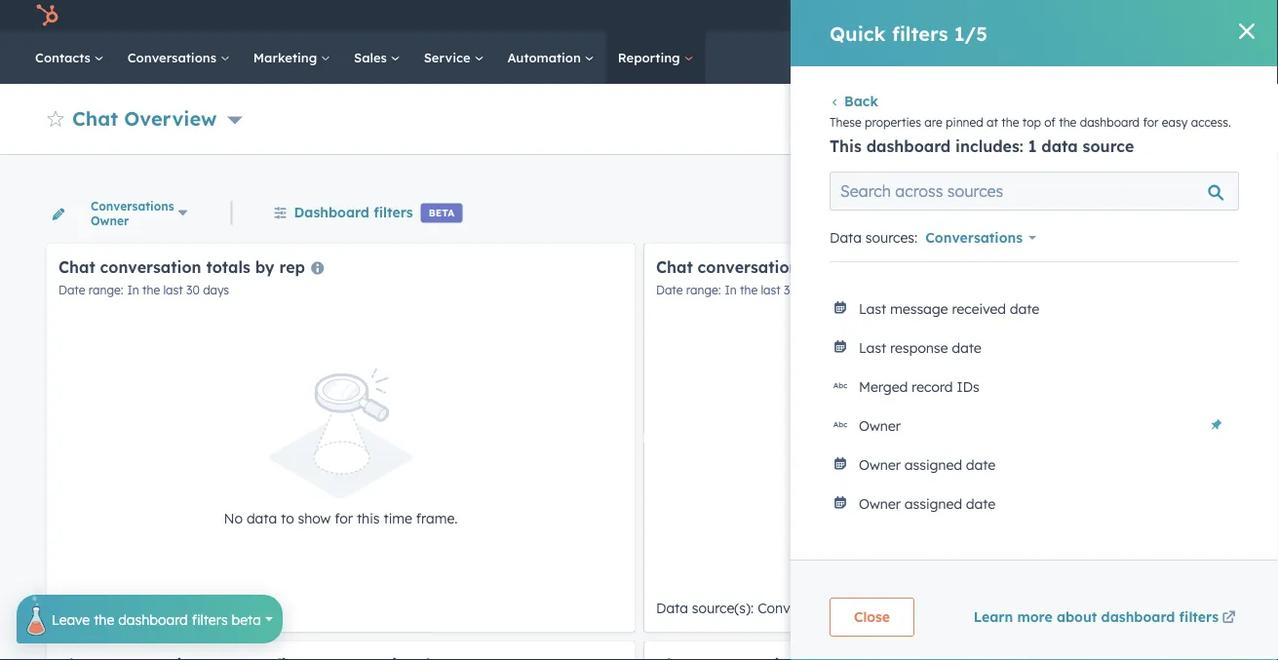 Task type: vqa. For each thing, say whether or not it's contained in the screenshot.
navigation
no



Task type: describe. For each thing, give the bounding box(es) containing it.
date range: in the last 30 days for chat conversation totals by url
[[656, 283, 827, 297]]

menu containing funky
[[864, 0, 1255, 31]]

filters inside button
[[374, 204, 413, 221]]

about
[[1057, 608, 1098, 625]]

received
[[952, 300, 1007, 317]]

date range: in the last 30 days for chat conversation totals by rep
[[59, 283, 229, 297]]

message
[[891, 300, 949, 317]]

dashboard filters
[[294, 204, 413, 221]]

share
[[1056, 112, 1088, 126]]

in for chat conversation totals by rep
[[127, 283, 139, 297]]

leave
[[52, 611, 90, 628]]

funky
[[1191, 7, 1224, 23]]

conversations inside chat conversation totals by url element
[[758, 600, 850, 617]]

data for chat conversation totals by url
[[656, 600, 688, 617]]

can
[[1176, 204, 1201, 221]]

2 owner assigned date button from the top
[[830, 485, 1240, 524]]

settings link
[[1092, 5, 1117, 26]]

pinned
[[946, 115, 984, 129]]

manage
[[856, 204, 912, 221]]

marketplaces image
[[1022, 9, 1040, 26]]

add report button
[[1128, 103, 1232, 135]]

response
[[891, 339, 948, 356]]

data inside these properties are pinned at the top of the dashboard for easy access. this dashboard includes: 1 data source
[[1042, 137, 1078, 156]]

1 owner assigned date from the top
[[859, 456, 996, 474]]

learn
[[974, 608, 1013, 625]]

upgrade
[[899, 9, 954, 25]]

dashboard down "properties"
[[867, 137, 951, 156]]

totals for url
[[804, 257, 848, 277]]

last for last message received date
[[859, 300, 887, 317]]

record
[[912, 378, 953, 395]]

upgrade image
[[878, 9, 895, 26]]

close image
[[1240, 23, 1255, 39]]

2 horizontal spatial data
[[830, 229, 862, 246]]

learn more about dashboard filters link
[[974, 605, 1240, 630]]

more
[[1018, 608, 1053, 625]]

last for rep
[[163, 283, 183, 297]]

url
[[877, 257, 910, 277]]

chat for chat overview
[[72, 106, 118, 130]]

no data to show for this time frame.
[[224, 510, 458, 527]]

link opens in a new window image
[[1223, 606, 1236, 630]]

assigned:
[[1039, 204, 1101, 221]]

actions
[[959, 112, 999, 126]]

Search across sources search field
[[830, 172, 1240, 211]]

the inside "popup button"
[[94, 611, 114, 628]]

the inside chat conversation totals by url element
[[740, 283, 758, 297]]

totals for rep
[[206, 257, 251, 277]]

for inside chat conversation totals by rep element
[[335, 510, 353, 527]]

easy
[[1162, 115, 1188, 129]]

these properties are pinned at the top of the dashboard for easy access. this dashboard includes: 1 data source
[[830, 115, 1232, 156]]

merged record ids
[[859, 378, 980, 395]]

overview
[[124, 106, 217, 130]]

conversations inside chat conversation totals by rep element
[[160, 600, 252, 617]]

range: for chat conversation totals by rep
[[89, 283, 123, 297]]

access.
[[1192, 115, 1232, 129]]

chat for chat conversation totals by rep
[[59, 257, 95, 277]]

actions button
[[942, 103, 1027, 135]]

30 for rep
[[186, 283, 200, 297]]

search button
[[1228, 41, 1261, 74]]

quick
[[830, 21, 886, 45]]

date for chat conversation totals by url
[[656, 283, 683, 297]]

last for url
[[761, 283, 781, 297]]

close button
[[830, 598, 915, 637]]

contacts link
[[23, 31, 116, 84]]

conversation for chat conversation totals by url
[[698, 257, 799, 277]]

chat conversation totals by rep element
[[47, 244, 635, 632]]

chat overview
[[72, 106, 217, 130]]

in for chat conversation totals by url
[[725, 283, 737, 297]]

by for url
[[853, 257, 873, 277]]

reporting
[[618, 49, 684, 65]]

ids
[[957, 378, 980, 395]]

data sources:
[[830, 229, 918, 246]]

hubspot link
[[23, 4, 73, 27]]

manage dashboards
[[856, 204, 996, 221]]

rep
[[279, 257, 305, 277]]

grid grid
[[830, 251, 1240, 563]]

conversations link
[[116, 31, 242, 84]]

filters left link opens in a new window image
[[1180, 608, 1219, 625]]

dashboard inside 'learn more about dashboard filters' link
[[1102, 608, 1176, 625]]

conversations button
[[926, 224, 1037, 252]]

marketing
[[253, 49, 321, 65]]

source(s): for chat conversation totals by rep
[[94, 600, 156, 617]]

service
[[424, 49, 474, 65]]

learn more about dashboard filters
[[974, 608, 1219, 625]]

create
[[814, 112, 851, 126]]

frame.
[[416, 510, 458, 527]]

1
[[1029, 137, 1037, 156]]

sources:
[[866, 229, 918, 246]]

the right at
[[1002, 115, 1020, 129]]

everyone can edit button
[[1109, 201, 1232, 225]]

the inside chat conversation totals by rep element
[[142, 283, 160, 297]]

create dashboard button
[[797, 103, 930, 135]]

dashboard filters button
[[274, 201, 413, 226]]

by for rep
[[255, 257, 275, 277]]

quick filters 1/5
[[830, 21, 988, 45]]

notifications button
[[1121, 0, 1154, 31]]

chat for chat conversation totals by url
[[656, 257, 693, 277]]

search image
[[1238, 51, 1251, 64]]

conversations owner
[[91, 198, 174, 228]]

source(s): for chat conversation totals by url
[[692, 600, 754, 617]]

beta
[[232, 611, 261, 628]]

automation
[[508, 49, 585, 65]]

chat overview button
[[72, 104, 243, 132]]

add report
[[1144, 112, 1204, 126]]

dashboard
[[294, 204, 370, 221]]

no
[[224, 510, 243, 527]]

filters inside "popup button"
[[192, 611, 228, 628]]

sales
[[354, 49, 391, 65]]

data for chat conversation totals by rep
[[59, 600, 91, 617]]

chat conversation totals by rep
[[59, 257, 305, 277]]



Task type: locate. For each thing, give the bounding box(es) containing it.
in inside chat conversation totals by url element
[[725, 283, 737, 297]]

chat
[[72, 106, 118, 130], [59, 257, 95, 277], [656, 257, 693, 277]]

owner assigned date
[[859, 456, 996, 474], [859, 495, 996, 513]]

totals inside chat conversation totals by rep element
[[206, 257, 251, 277]]

dashboard inside leave the dashboard filters beta "popup button"
[[118, 611, 188, 628]]

properties
[[865, 115, 922, 129]]

0 horizontal spatial data
[[59, 600, 91, 617]]

conversation
[[100, 257, 201, 277], [698, 257, 799, 277]]

1 horizontal spatial conversation
[[698, 257, 799, 277]]

last for last response date
[[859, 339, 887, 356]]

days down the chat conversation totals by rep
[[203, 283, 229, 297]]

30 down the chat conversation totals by rep
[[186, 283, 200, 297]]

owner button
[[830, 407, 1240, 446]]

range: for chat conversation totals by url
[[686, 283, 721, 297]]

0 horizontal spatial date
[[59, 283, 85, 297]]

range: inside chat conversation totals by url element
[[686, 283, 721, 297]]

merged
[[859, 378, 908, 395]]

1 range: from the left
[[89, 283, 123, 297]]

owner inside button
[[859, 417, 901, 435]]

last down chat conversation totals by url
[[761, 283, 781, 297]]

the down the chat conversation totals by rep
[[142, 283, 160, 297]]

1 by from the left
[[255, 257, 275, 277]]

1 horizontal spatial data
[[656, 600, 688, 617]]

in down the chat conversation totals by rep
[[127, 283, 139, 297]]

data source(s): conversations inside chat conversation totals by url element
[[656, 600, 850, 617]]

conversations left close
[[758, 600, 850, 617]]

30 down chat conversation totals by url
[[784, 283, 798, 297]]

this
[[830, 137, 862, 156]]

30 for url
[[784, 283, 798, 297]]

reporting link
[[606, 31, 706, 84]]

for inside these properties are pinned at the top of the dashboard for easy access. this dashboard includes: 1 data source
[[1143, 115, 1159, 129]]

menu item
[[967, 0, 971, 31]]

conversations inside popup button
[[926, 229, 1023, 246]]

dashboard right about
[[1102, 608, 1176, 625]]

Search HubSpot search field
[[1005, 41, 1244, 74]]

2 owner assigned date from the top
[[859, 495, 996, 513]]

dashboard right leave
[[118, 611, 188, 628]]

1 horizontal spatial data
[[1042, 137, 1078, 156]]

the down chat conversation totals by url
[[740, 283, 758, 297]]

0 horizontal spatial in
[[127, 283, 139, 297]]

date inside last message received date button
[[1010, 300, 1040, 317]]

at
[[987, 115, 999, 129]]

calling icon image
[[981, 8, 999, 25]]

1 vertical spatial owner assigned date
[[859, 495, 996, 513]]

range:
[[89, 283, 123, 297], [686, 283, 721, 297]]

date range: in the last 30 days inside chat conversation totals by url element
[[656, 283, 827, 297]]

manage dashboards button
[[856, 201, 996, 225]]

date range: in the last 30 days inside chat conversation totals by rep element
[[59, 283, 229, 297]]

0 horizontal spatial date range: in the last 30 days
[[59, 283, 229, 297]]

2 data source(s): conversations from the left
[[656, 600, 850, 617]]

the
[[1002, 115, 1020, 129], [1059, 115, 1077, 129], [142, 283, 160, 297], [740, 283, 758, 297], [94, 611, 114, 628]]

leave the dashboard filters beta button
[[17, 587, 283, 644]]

the right leave
[[94, 611, 114, 628]]

funky town image
[[1169, 7, 1187, 24]]

conversations
[[127, 49, 220, 65], [91, 198, 174, 213], [926, 229, 1023, 246], [160, 600, 252, 617], [758, 600, 850, 617]]

chat conversation totals by url
[[656, 257, 910, 277]]

2 conversation from the left
[[698, 257, 799, 277]]

dashboard inside create dashboard button
[[854, 112, 914, 126]]

2 date range: in the last 30 days from the left
[[656, 283, 827, 297]]

these
[[830, 115, 862, 129]]

the right of on the right top
[[1059, 115, 1077, 129]]

last down the chat conversation totals by rep
[[163, 283, 183, 297]]

owner assigned date button down merged record ids "button"
[[830, 446, 1240, 485]]

data inside chat conversation totals by rep element
[[59, 600, 91, 617]]

top
[[1023, 115, 1042, 129]]

filters left beta
[[192, 611, 228, 628]]

totals inside chat conversation totals by url element
[[804, 257, 848, 277]]

2 30 from the left
[[784, 283, 798, 297]]

date
[[59, 283, 85, 297], [656, 283, 683, 297]]

1 vertical spatial for
[[335, 510, 353, 527]]

2 date from the left
[[656, 283, 683, 297]]

1 horizontal spatial days
[[801, 283, 827, 297]]

by
[[255, 257, 275, 277], [853, 257, 873, 277]]

2 by from the left
[[853, 257, 873, 277]]

1 date range: in the last 30 days from the left
[[59, 283, 229, 297]]

1 last from the left
[[163, 283, 183, 297]]

last inside chat conversation totals by rep element
[[163, 283, 183, 297]]

menu
[[864, 0, 1255, 31]]

1 horizontal spatial 30
[[784, 283, 798, 297]]

0 horizontal spatial conversation
[[100, 257, 201, 277]]

conversations up the chat conversation totals by rep
[[91, 198, 174, 213]]

settings image
[[1096, 8, 1113, 26]]

close
[[854, 609, 890, 626]]

2 range: from the left
[[686, 283, 721, 297]]

1 30 from the left
[[186, 283, 200, 297]]

source
[[1083, 137, 1135, 156]]

in inside chat conversation totals by rep element
[[127, 283, 139, 297]]

1 in from the left
[[127, 283, 139, 297]]

chat conversation totals by url element
[[645, 244, 1233, 632]]

dashboard
[[854, 112, 914, 126], [1080, 115, 1140, 129], [867, 137, 951, 156], [1102, 608, 1176, 625], [118, 611, 188, 628]]

source(s): inside chat conversation totals by rep element
[[94, 600, 156, 617]]

back
[[845, 93, 879, 110]]

1 horizontal spatial date
[[656, 283, 683, 297]]

of
[[1045, 115, 1056, 129]]

1/5
[[955, 21, 988, 45]]

30 inside chat conversation totals by url element
[[784, 283, 798, 297]]

data source(s): conversations for chat conversation totals by url
[[656, 600, 850, 617]]

filters left beta at the top left of page
[[374, 204, 413, 221]]

1 totals from the left
[[206, 257, 251, 277]]

1 data source(s): conversations from the left
[[59, 600, 252, 617]]

for left easy
[[1143, 115, 1159, 129]]

1 days from the left
[[203, 283, 229, 297]]

0 vertical spatial data
[[1042, 137, 1078, 156]]

owner
[[91, 213, 129, 228], [859, 417, 901, 435], [859, 456, 901, 474], [859, 495, 901, 513]]

last response date button
[[830, 329, 1240, 368]]

conversations down dashboards
[[926, 229, 1023, 246]]

source(s):
[[94, 600, 156, 617], [692, 600, 754, 617]]

data down of on the right top
[[1042, 137, 1078, 156]]

edit
[[1205, 204, 1232, 221]]

data inside chat conversation totals by url element
[[656, 600, 688, 617]]

data
[[830, 229, 862, 246], [59, 600, 91, 617], [656, 600, 688, 617]]

includes:
[[956, 137, 1024, 156]]

chat inside popup button
[[72, 106, 118, 130]]

data
[[1042, 137, 1078, 156], [247, 510, 277, 527]]

data source(s): conversations inside chat conversation totals by rep element
[[59, 600, 252, 617]]

calling icon button
[[973, 3, 1006, 29]]

2 totals from the left
[[804, 257, 848, 277]]

conversations down the no at bottom left
[[160, 600, 252, 617]]

1 assigned from the top
[[905, 456, 963, 474]]

1 horizontal spatial range:
[[686, 283, 721, 297]]

1 horizontal spatial source(s):
[[692, 600, 754, 617]]

1 owner assigned date button from the top
[[830, 446, 1240, 485]]

to
[[281, 510, 294, 527]]

totals down data sources:
[[804, 257, 848, 277]]

contacts
[[35, 49, 94, 65]]

data left to
[[247, 510, 277, 527]]

owner inside conversations owner
[[91, 213, 129, 228]]

days for url
[[801, 283, 827, 297]]

2 assigned from the top
[[905, 495, 963, 513]]

service link
[[412, 31, 496, 84]]

0 vertical spatial last
[[859, 300, 887, 317]]

date
[[1010, 300, 1040, 317], [952, 339, 982, 356], [966, 456, 996, 474], [966, 495, 996, 513]]

2 days from the left
[[801, 283, 827, 297]]

for
[[1143, 115, 1159, 129], [335, 510, 353, 527]]

2 source(s): from the left
[[692, 600, 754, 617]]

2 in from the left
[[725, 283, 737, 297]]

30 inside chat conversation totals by rep element
[[186, 283, 200, 297]]

1 source(s): from the left
[[94, 600, 156, 617]]

help image
[[1063, 9, 1081, 26]]

0 horizontal spatial source(s):
[[94, 600, 156, 617]]

back button
[[830, 93, 879, 110]]

1 vertical spatial last
[[859, 339, 887, 356]]

1 horizontal spatial last
[[761, 283, 781, 297]]

source(s): inside chat conversation totals by url element
[[692, 600, 754, 617]]

totals
[[206, 257, 251, 277], [804, 257, 848, 277]]

dashboard down "back"
[[854, 112, 914, 126]]

1 horizontal spatial by
[[853, 257, 873, 277]]

2 last from the top
[[859, 339, 887, 356]]

days for rep
[[203, 283, 229, 297]]

this
[[357, 510, 380, 527]]

beta
[[429, 207, 455, 219]]

date for chat conversation totals by rep
[[59, 283, 85, 297]]

0 horizontal spatial totals
[[206, 257, 251, 277]]

range: down chat conversation totals by url
[[686, 283, 721, 297]]

conversations up overview
[[127, 49, 220, 65]]

by left url on the right of page
[[853, 257, 873, 277]]

for left this
[[335, 510, 353, 527]]

data source(s): conversations for chat conversation totals by rep
[[59, 600, 252, 617]]

link opens in a new window image
[[1223, 611, 1236, 625]]

funky button
[[1158, 0, 1253, 31]]

date range: in the last 30 days down the chat conversation totals by rep
[[59, 283, 229, 297]]

0 vertical spatial assigned
[[905, 456, 963, 474]]

1 horizontal spatial for
[[1143, 115, 1159, 129]]

date inside chat conversation totals by rep element
[[59, 283, 85, 297]]

1 horizontal spatial in
[[725, 283, 737, 297]]

1 vertical spatial assigned
[[905, 495, 963, 513]]

date inside chat conversation totals by url element
[[656, 283, 683, 297]]

leave the dashboard filters beta
[[52, 611, 261, 628]]

time
[[384, 510, 412, 527]]

1 conversation from the left
[[100, 257, 201, 277]]

1 horizontal spatial data source(s): conversations
[[656, 600, 850, 617]]

notifications image
[[1128, 9, 1146, 26]]

sales link
[[342, 31, 412, 84]]

1 last from the top
[[859, 300, 887, 317]]

date range: in the last 30 days down chat conversation totals by url
[[656, 283, 827, 297]]

in down chat conversation totals by url
[[725, 283, 737, 297]]

create dashboard
[[814, 112, 914, 126]]

0 horizontal spatial 30
[[186, 283, 200, 297]]

0 vertical spatial owner assigned date
[[859, 456, 996, 474]]

by left 'rep' at the left top of page
[[255, 257, 275, 277]]

1 date from the left
[[59, 283, 85, 297]]

0 horizontal spatial days
[[203, 283, 229, 297]]

2 last from the left
[[761, 283, 781, 297]]

hubspot image
[[35, 4, 59, 27]]

are
[[925, 115, 943, 129]]

automation link
[[496, 31, 606, 84]]

last inside chat conversation totals by url element
[[761, 283, 781, 297]]

last response date
[[859, 339, 982, 356]]

1 horizontal spatial totals
[[804, 257, 848, 277]]

last up merged
[[859, 339, 887, 356]]

0 horizontal spatial by
[[255, 257, 275, 277]]

days inside chat conversation totals by url element
[[801, 283, 827, 297]]

0 horizontal spatial range:
[[89, 283, 123, 297]]

range: down the chat conversation totals by rep
[[89, 283, 123, 297]]

assigned
[[905, 456, 963, 474], [905, 495, 963, 513]]

help button
[[1055, 0, 1088, 31]]

range: inside chat conversation totals by rep element
[[89, 283, 123, 297]]

data inside chat conversation totals by rep element
[[247, 510, 277, 527]]

last left message at the top right
[[859, 300, 887, 317]]

0 vertical spatial for
[[1143, 115, 1159, 129]]

dashboard up source
[[1080, 115, 1140, 129]]

1 vertical spatial data
[[247, 510, 277, 527]]

date inside the last response date button
[[952, 339, 982, 356]]

days inside chat conversation totals by rep element
[[203, 283, 229, 297]]

0 horizontal spatial data source(s): conversations
[[59, 600, 252, 617]]

0 horizontal spatial data
[[247, 510, 277, 527]]

report
[[1170, 112, 1204, 126]]

totals left 'rep' at the left top of page
[[206, 257, 251, 277]]

merged record ids button
[[830, 368, 1240, 407]]

add
[[1144, 112, 1166, 126]]

1 horizontal spatial date range: in the last 30 days
[[656, 283, 827, 297]]

0 horizontal spatial for
[[335, 510, 353, 527]]

days down chat conversation totals by url
[[801, 283, 827, 297]]

owner assigned date button down owner button
[[830, 485, 1240, 524]]

share button
[[1039, 103, 1116, 135]]

chat overview banner
[[47, 98, 1232, 135]]

marketing link
[[242, 31, 342, 84]]

filters left 1/5
[[892, 21, 949, 45]]

conversation for chat conversation totals by rep
[[100, 257, 201, 277]]

assigned: everyone can edit
[[1039, 204, 1232, 221]]

0 horizontal spatial last
[[163, 283, 183, 297]]

dashboards
[[916, 204, 996, 221]]

show
[[298, 510, 331, 527]]



